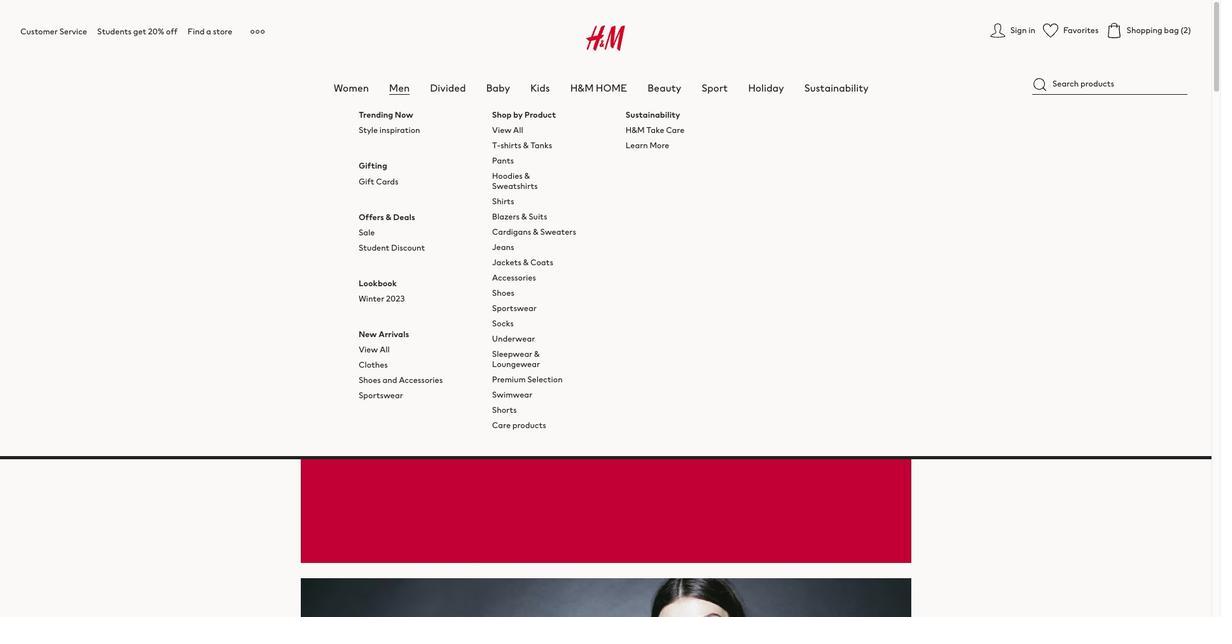 Task type: vqa. For each thing, say whether or not it's contained in the screenshot.
1st "breasted"
no



Task type: describe. For each thing, give the bounding box(es) containing it.
1 horizontal spatial a
[[585, 378, 590, 391]]

shoes inside new arrivals view all clothes shoes and accessories sportswear
[[359, 374, 381, 386]]

$40
[[431, 124, 446, 136]]

shoes inside shop by product view all t-shirts & tanks pants hoodies & sweatshirts shirts blazers & suits cardigans & sweaters jeans jackets & coats accessories shoes sportswear socks underwear sleepwear & loungewear premium selection swimwear shorts care products
[[492, 287, 515, 299]]

campaign image image
[[301, 578, 911, 617]]

clothes link
[[359, 359, 388, 371]]

jackets & coats link
[[492, 257, 553, 269]]

students get 20% off
[[97, 25, 177, 38]]

cards
[[376, 175, 399, 187]]

gifting
[[359, 160, 387, 172]]

shop by product view all t-shirts & tanks pants hoodies & sweatshirts shirts blazers & suits cardigans & sweaters jeans jackets & coats accessories shoes sportswear socks underwear sleepwear & loungewear premium selection swimwear shorts care products
[[492, 109, 576, 431]]

h&m left home
[[570, 80, 594, 95]]

accessories inside shop by product view all t-shirts & tanks pants hoodies & sweatshirts shirts blazers & suits cardigans & sweaters jeans jackets & coats accessories shoes sportswear socks underwear sleepwear & loungewear premium selection swimwear shorts care products
[[492, 272, 536, 284]]

shopping bag (2)
[[1127, 24, 1192, 36]]

accessories inside new arrivals view all clothes shoes and accessories sportswear
[[399, 374, 443, 386]]

sign in button
[[990, 23, 1036, 38]]

download for ios link
[[496, 403, 593, 424]]

products
[[513, 419, 546, 431]]

download for ios
[[502, 406, 587, 421]]

shorts link
[[492, 404, 517, 416]]

style inspiration link
[[359, 124, 420, 136]]

women
[[334, 80, 369, 95]]

women link
[[334, 80, 369, 95]]

a for h&m
[[592, 124, 597, 136]]

a for store
[[206, 25, 211, 38]]

1 horizontal spatial sale
[[626, 307, 680, 345]]

baby link
[[486, 80, 510, 95]]

now
[[395, 109, 413, 121]]

all inside new arrivals view all clothes shoes and accessories sportswear
[[380, 344, 390, 356]]

winter sale
[[532, 307, 680, 345]]

h&m home link
[[570, 80, 627, 95]]

1 vertical spatial sportswear link
[[359, 389, 403, 402]]

take
[[647, 124, 664, 136]]

men link
[[389, 80, 410, 95]]

offers
[[359, 211, 384, 223]]

sustainability link
[[805, 80, 869, 95]]

new arrivals view all clothes shoes and accessories sportswear
[[359, 328, 443, 402]]

discount
[[391, 242, 425, 254]]

20%
[[148, 25, 164, 38]]

view all link for all
[[359, 344, 390, 356]]

& left the suits
[[522, 211, 527, 223]]

start
[[614, 378, 635, 391]]

free
[[359, 124, 376, 136]]

shirts link
[[492, 195, 514, 208]]

download it now and get a head start on our biggest sale ever
[[480, 378, 732, 391]]

swimwear
[[492, 389, 533, 401]]

kids
[[531, 80, 550, 95]]

favorites link
[[1043, 23, 1099, 38]]

h&m image
[[587, 25, 625, 51]]

premium
[[492, 374, 526, 386]]

sport
[[702, 80, 728, 95]]

inspiration
[[380, 124, 420, 136]]

& right shirts
[[523, 139, 529, 152]]

clothes
[[359, 359, 388, 371]]

care inside sustainability h&m take care learn more
[[666, 124, 685, 136]]

more
[[650, 139, 670, 152]]

coats
[[531, 257, 553, 269]]

learn more link
[[626, 139, 670, 152]]

product
[[525, 109, 556, 121]]

find a store link
[[188, 25, 232, 38]]

lookbook winter 2023
[[359, 277, 405, 305]]

students get 20% off link
[[97, 25, 177, 38]]

style
[[359, 124, 378, 136]]

underwear link
[[492, 333, 535, 345]]

in inside button
[[1029, 24, 1036, 36]]

the
[[639, 337, 683, 376]]

selection
[[528, 374, 563, 386]]

shoes and accessories link
[[359, 374, 443, 386]]

shopping bag (2) link
[[1107, 23, 1192, 38]]

learn
[[626, 139, 648, 152]]

student
[[359, 242, 390, 254]]

socks
[[492, 318, 514, 330]]

beauty link
[[648, 80, 681, 95]]

shopping
[[1127, 24, 1163, 36]]

jackets
[[492, 257, 522, 269]]

beauty
[[648, 80, 681, 95]]

sale inside offers & deals sale student discount
[[359, 226, 375, 238]]

find a store
[[188, 25, 232, 38]]

by
[[513, 109, 523, 121]]

winter 2023 link
[[359, 293, 405, 305]]

gift
[[359, 175, 374, 187]]

& left coats
[[523, 257, 529, 269]]

men
[[389, 80, 410, 95]]

sportswear inside new arrivals view all clothes shoes and accessories sportswear
[[359, 389, 403, 402]]

sportswear inside shop by product view all t-shirts & tanks pants hoodies & sweatshirts shirts blazers & suits cardigans & sweaters jeans jackets & coats accessories shoes sportswear socks underwear sleepwear & loungewear premium selection swimwear shorts care products
[[492, 302, 537, 314]]

sale
[[697, 378, 713, 391]]

1 vertical spatial get
[[569, 378, 583, 391]]

sweatshirts
[[492, 180, 538, 192]]

shirts
[[501, 139, 522, 152]]

2023
[[386, 293, 405, 305]]



Task type: locate. For each thing, give the bounding box(es) containing it.
and down clothes link
[[383, 374, 397, 386]]

1 horizontal spatial sustainability
[[805, 80, 869, 95]]

60%
[[480, 337, 535, 376]]

in right is
[[610, 337, 634, 376]]

trending now style inspiration
[[359, 109, 420, 136]]

ever
[[715, 378, 732, 391]]

offers & deals sale student discount
[[359, 211, 425, 254]]

sign
[[1011, 24, 1027, 36]]

0 horizontal spatial view
[[359, 344, 378, 356]]

lookbook
[[359, 277, 397, 289]]

sustainability h&m take care learn more
[[626, 109, 685, 152]]

sport link
[[702, 80, 728, 95]]

off right 20%
[[166, 25, 177, 38]]

accessories left to
[[399, 374, 443, 386]]

gift cards link
[[359, 175, 399, 187]]

Search products search field
[[1032, 74, 1188, 95]]

all down arrivals at the left bottom of the page
[[380, 344, 390, 356]]

0 horizontal spatial accessories
[[399, 374, 443, 386]]

2 horizontal spatial a
[[592, 124, 597, 136]]

1 vertical spatial view
[[359, 344, 378, 356]]

bag
[[1164, 24, 1179, 36]]

accessories down jackets
[[492, 272, 536, 284]]

1 horizontal spatial in
[[1029, 24, 1036, 36]]

view all link up clothes
[[359, 344, 390, 356]]

free shipping over $40
[[359, 124, 446, 136]]

download
[[480, 378, 522, 391], [502, 406, 552, 421]]

0 vertical spatial in
[[1029, 24, 1036, 36]]

1 vertical spatial accessories
[[399, 374, 443, 386]]

0 vertical spatial sportswear link
[[492, 302, 537, 314]]

1 vertical spatial off
[[541, 337, 580, 376]]

1 vertical spatial winter
[[532, 307, 620, 345]]

0 vertical spatial care
[[666, 124, 685, 136]]

sustainability for sustainability h&m take care learn more
[[626, 109, 680, 121]]

view inside new arrivals view all clothes shoes and accessories sportswear
[[359, 344, 378, 356]]

shop
[[492, 109, 512, 121]]

1 horizontal spatial all
[[513, 124, 523, 136]]

swimwear link
[[492, 389, 533, 401]]

0 vertical spatial sportswear
[[492, 302, 537, 314]]

for
[[554, 406, 568, 421]]

0 horizontal spatial get
[[133, 25, 146, 38]]

all down the "by"
[[513, 124, 523, 136]]

0 vertical spatial winter
[[359, 293, 384, 305]]

0 vertical spatial a
[[206, 25, 211, 38]]

header.primary.navigation element
[[0, 10, 1221, 459]]

baby
[[486, 80, 510, 95]]

1 vertical spatial all
[[380, 344, 390, 356]]

favorites
[[1064, 24, 1099, 36]]

divided link
[[430, 80, 466, 95]]

0 horizontal spatial sale
[[359, 226, 375, 238]]

sale down offers
[[359, 226, 375, 238]]

a right the find
[[206, 25, 211, 38]]

1 vertical spatial sustainability
[[626, 109, 680, 121]]

sale
[[359, 226, 375, 238], [626, 307, 680, 345]]

shoes down accessories 'link'
[[492, 287, 515, 299]]

1 vertical spatial view all link
[[359, 344, 390, 356]]

a right become
[[592, 124, 597, 136]]

0 vertical spatial accessories
[[492, 272, 536, 284]]

view down new
[[359, 344, 378, 356]]

& down the suits
[[533, 226, 539, 238]]

0 horizontal spatial sustainability
[[626, 109, 680, 121]]

& left "deals"
[[386, 211, 392, 223]]

0 horizontal spatial sportswear
[[359, 389, 403, 402]]

shoes
[[492, 287, 515, 299], [359, 374, 381, 386]]

h&m left member
[[599, 124, 618, 136]]

0 vertical spatial view all link
[[492, 124, 523, 136]]

sign in
[[1011, 24, 1036, 36]]

blazers
[[492, 211, 520, 223]]

student discount link
[[359, 242, 425, 254]]

h&m up ever
[[689, 337, 753, 376]]

1 vertical spatial shoes
[[359, 374, 381, 386]]

1 vertical spatial a
[[592, 124, 597, 136]]

1 horizontal spatial shoes
[[492, 287, 515, 299]]

cardigans & sweaters link
[[492, 226, 576, 238]]

blazers & suits link
[[492, 211, 547, 223]]

0 horizontal spatial sportswear link
[[359, 389, 403, 402]]

1 horizontal spatial get
[[569, 378, 583, 391]]

sustainability inside sustainability h&m take care learn more
[[626, 109, 680, 121]]

up
[[404, 337, 440, 376]]

in right sign
[[1029, 24, 1036, 36]]

1 horizontal spatial sportswear
[[492, 302, 537, 314]]

1 vertical spatial sale
[[626, 307, 680, 345]]

0 vertical spatial sale
[[359, 226, 375, 238]]

winter inside lookbook winter 2023
[[359, 293, 384, 305]]

free shipping over $40 link
[[359, 124, 446, 136]]

care right "take"
[[666, 124, 685, 136]]

over
[[412, 124, 429, 136]]

sportswear link down shoes link
[[492, 302, 537, 314]]

arrivals
[[379, 328, 409, 340]]

sale up our
[[626, 307, 680, 345]]

off up now
[[541, 337, 580, 376]]

h&m take care link
[[626, 124, 685, 136]]

h&m up learn
[[626, 124, 645, 136]]

view inside shop by product view all t-shirts & tanks pants hoodies & sweatshirts shirts blazers & suits cardigans & sweaters jeans jackets & coats accessories shoes sportswear socks underwear sleepwear & loungewear premium selection swimwear shorts care products
[[492, 124, 512, 136]]

off for 20%
[[166, 25, 177, 38]]

t-shirts & tanks link
[[492, 139, 553, 152]]

0 horizontal spatial care
[[492, 419, 511, 431]]

shipping
[[378, 124, 411, 136]]

care down shorts link
[[492, 419, 511, 431]]

&
[[523, 139, 529, 152], [525, 170, 530, 182], [522, 211, 527, 223], [386, 211, 392, 223], [533, 226, 539, 238], [523, 257, 529, 269], [534, 348, 540, 360]]

0 vertical spatial all
[[513, 124, 523, 136]]

winter
[[359, 293, 384, 305], [532, 307, 620, 345]]

find
[[188, 25, 205, 38]]

1 vertical spatial in
[[610, 337, 634, 376]]

0 vertical spatial shoes
[[492, 287, 515, 299]]

sale link
[[359, 226, 375, 238]]

1 horizontal spatial off
[[541, 337, 580, 376]]

2 vertical spatial a
[[585, 378, 590, 391]]

become a h&m member link
[[560, 124, 652, 136]]

divided
[[430, 80, 466, 95]]

h&m inside sustainability h&m take care learn more
[[626, 124, 645, 136]]

1 horizontal spatial and
[[551, 378, 567, 391]]

hoodies
[[492, 170, 523, 182]]

member
[[620, 124, 652, 136]]

holiday link
[[748, 80, 784, 95]]

sportswear down shoes link
[[492, 302, 537, 314]]

sportswear
[[492, 302, 537, 314], [359, 389, 403, 402]]

store
[[213, 25, 232, 38]]

view down shop
[[492, 124, 512, 136]]

1 horizontal spatial sportswear link
[[492, 302, 537, 314]]

get inside the header.primary.navigation element
[[133, 25, 146, 38]]

0 horizontal spatial off
[[166, 25, 177, 38]]

1 horizontal spatial winter
[[532, 307, 620, 345]]

deals
[[393, 211, 415, 223]]

& right sleepwear
[[534, 348, 540, 360]]

pants link
[[492, 155, 514, 167]]

become a h&m member
[[560, 124, 652, 136]]

off for 60%
[[541, 337, 580, 376]]

socks link
[[492, 318, 514, 330]]

jeans link
[[492, 241, 514, 253]]

students
[[97, 25, 132, 38]]

our
[[649, 378, 662, 391]]

trending
[[359, 109, 393, 121]]

0 vertical spatial view
[[492, 124, 512, 136]]

gifting gift cards
[[359, 160, 399, 187]]

0 horizontal spatial all
[[380, 344, 390, 356]]

0 vertical spatial get
[[133, 25, 146, 38]]

winter up sleepwear & loungewear link
[[532, 307, 620, 345]]

h&m
[[570, 80, 594, 95], [599, 124, 618, 136], [626, 124, 645, 136], [689, 337, 753, 376]]

jeans
[[492, 241, 514, 253]]

app
[[758, 337, 807, 376]]

holiday
[[748, 80, 784, 95]]

sleepwear & loungewear link
[[492, 348, 577, 370]]

0 horizontal spatial and
[[383, 374, 397, 386]]

get left 20%
[[133, 25, 146, 38]]

get left head
[[569, 378, 583, 391]]

view all link up shirts
[[492, 124, 523, 136]]

sportswear down shoes and accessories link
[[359, 389, 403, 402]]

is
[[585, 337, 605, 376]]

tanks
[[531, 139, 553, 152]]

service
[[59, 25, 87, 38]]

now
[[532, 378, 549, 391]]

0 vertical spatial download
[[480, 378, 522, 391]]

a left head
[[585, 378, 590, 391]]

0 horizontal spatial a
[[206, 25, 211, 38]]

cardigans
[[492, 226, 531, 238]]

and inside new arrivals view all clothes shoes and accessories sportswear
[[383, 374, 397, 386]]

shorts
[[492, 404, 517, 416]]

care inside shop by product view all t-shirts & tanks pants hoodies & sweatshirts shirts blazers & suits cardigans & sweaters jeans jackets & coats accessories shoes sportswear socks underwear sleepwear & loungewear premium selection swimwear shorts care products
[[492, 419, 511, 431]]

1 horizontal spatial accessories
[[492, 272, 536, 284]]

winter down lookbook
[[359, 293, 384, 305]]

0 horizontal spatial winter
[[359, 293, 384, 305]]

download for download it now and get a head start on our biggest sale ever
[[480, 378, 522, 391]]

1 horizontal spatial care
[[666, 124, 685, 136]]

shoes down clothes
[[359, 374, 381, 386]]

& right hoodies
[[525, 170, 530, 182]]

all inside shop by product view all t-shirts & tanks pants hoodies & sweatshirts shirts blazers & suits cardigans & sweaters jeans jackets & coats accessories shoes sportswear socks underwear sleepwear & loungewear premium selection swimwear shorts care products
[[513, 124, 523, 136]]

download for download for ios
[[502, 406, 552, 421]]

1 horizontal spatial view
[[492, 124, 512, 136]]

0 vertical spatial sustainability
[[805, 80, 869, 95]]

become
[[560, 124, 591, 136]]

0 horizontal spatial view all link
[[359, 344, 390, 356]]

1 horizontal spatial view all link
[[492, 124, 523, 136]]

and right now
[[551, 378, 567, 391]]

shirts
[[492, 195, 514, 208]]

0 horizontal spatial shoes
[[359, 374, 381, 386]]

new
[[359, 328, 377, 340]]

head
[[592, 378, 612, 391]]

suits
[[529, 211, 547, 223]]

1 vertical spatial care
[[492, 419, 511, 431]]

off inside the header.primary.navigation element
[[166, 25, 177, 38]]

sustainability for sustainability
[[805, 80, 869, 95]]

0 vertical spatial off
[[166, 25, 177, 38]]

1 vertical spatial sportswear
[[359, 389, 403, 402]]

0 horizontal spatial in
[[610, 337, 634, 376]]

1 vertical spatial download
[[502, 406, 552, 421]]

customer
[[20, 25, 58, 38]]

sportswear link down shoes and accessories link
[[359, 389, 403, 402]]

& inside offers & deals sale student discount
[[386, 211, 392, 223]]

accessories link
[[492, 272, 536, 284]]

view all link for view
[[492, 124, 523, 136]]



